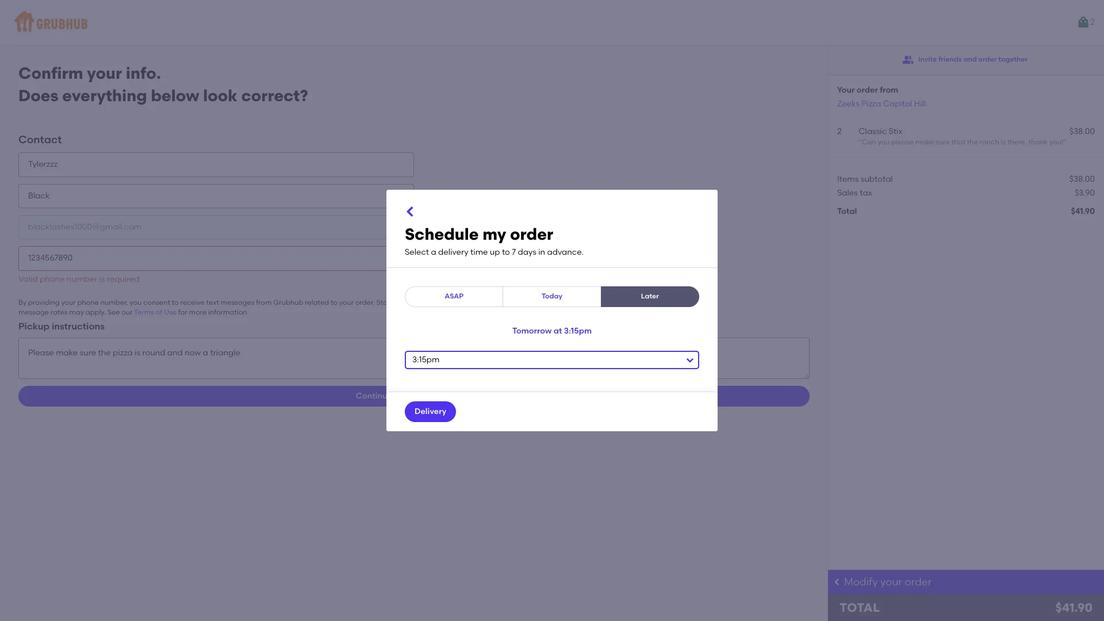 Task type: vqa. For each thing, say whether or not it's contained in the screenshot.
the "ovo,"
no



Task type: locate. For each thing, give the bounding box(es) containing it.
that
[[952, 138, 966, 146]]

order inside button
[[979, 55, 997, 63]]

method
[[442, 391, 473, 401]]

later button
[[601, 287, 700, 307]]

1 horizontal spatial is
[[1002, 138, 1007, 146]]

total down sales on the right top of page
[[838, 207, 858, 216]]

see
[[107, 309, 120, 317]]

order inside the schedule my order select a delivery time up to 7 days in advance.
[[510, 224, 554, 244]]

" down the classic
[[859, 138, 862, 146]]

and
[[964, 55, 977, 63]]

1 horizontal spatial from
[[881, 85, 899, 95]]

0 horizontal spatial phone
[[40, 274, 65, 284]]

order
[[979, 55, 997, 63], [857, 85, 879, 95], [510, 224, 554, 244], [905, 576, 932, 589]]

main navigation navigation
[[0, 0, 1105, 45]]

1 horizontal spatial phone
[[77, 299, 99, 307]]

subtotal
[[861, 174, 893, 184]]

0 horizontal spatial "
[[859, 138, 862, 146]]

capitol
[[884, 99, 913, 109]]

terms of use for more information.
[[134, 309, 249, 317]]

more
[[189, 309, 207, 317]]

to left payment
[[394, 391, 402, 401]]

a
[[431, 247, 437, 257]]

schedule my order select a delivery time up to 7 days in advance.
[[405, 224, 584, 257]]

does
[[18, 86, 58, 105]]

our
[[122, 309, 133, 317]]

by providing your phone number, you consent to receive text messages from grubhub related to your order. standard message rates may apply. see our
[[18, 299, 408, 317]]

your up 'everything'
[[87, 63, 122, 83]]

$41.90
[[1072, 207, 1096, 216], [1056, 601, 1093, 615]]

1 horizontal spatial you
[[878, 138, 890, 146]]

1 horizontal spatial 2
[[1091, 17, 1096, 27]]

asap
[[445, 292, 464, 301]]

to up use
[[172, 299, 179, 307]]

my
[[483, 224, 507, 244]]

your up may
[[61, 299, 76, 307]]

7
[[512, 247, 516, 257]]

delivery
[[415, 407, 447, 417]]

is left there,
[[1002, 138, 1007, 146]]

tomorrow at 3:15pm
[[513, 326, 592, 336]]

related
[[305, 299, 329, 307]]

your right modify
[[881, 576, 903, 589]]

0 vertical spatial you
[[878, 138, 890, 146]]

0 vertical spatial phone
[[40, 274, 65, 284]]

1 vertical spatial 2
[[838, 127, 842, 136]]

valid phone number is required alert
[[18, 274, 140, 284]]

delivery button
[[405, 402, 456, 422]]

order up pizza
[[857, 85, 879, 95]]

2
[[1091, 17, 1096, 27], [838, 127, 842, 136]]

0 horizontal spatial 2
[[838, 127, 842, 136]]

apply.
[[86, 309, 106, 317]]

to
[[502, 247, 510, 257], [172, 299, 179, 307], [331, 299, 338, 307], [394, 391, 402, 401]]

your inside confirm your info. does everything below look correct?
[[87, 63, 122, 83]]

0 vertical spatial 2
[[1091, 17, 1096, 27]]

Pickup instructions text field
[[18, 338, 810, 379]]

from
[[881, 85, 899, 95], [256, 299, 272, 307]]

number
[[67, 274, 97, 284]]

0 horizontal spatial you
[[130, 299, 142, 307]]

message
[[18, 309, 49, 317]]

"
[[859, 138, 862, 146], [1064, 138, 1067, 146]]

0 vertical spatial $38.00
[[1070, 127, 1096, 136]]

from left grubhub
[[256, 299, 272, 307]]

asap button
[[405, 287, 504, 307]]

today button
[[503, 287, 602, 307]]

" right thank
[[1064, 138, 1067, 146]]

from up zeeks pizza capitol hill link
[[881, 85, 899, 95]]

you down classic stix
[[878, 138, 890, 146]]

1 $38.00 from the top
[[1070, 127, 1096, 136]]

make
[[916, 138, 935, 146]]

you!
[[1050, 138, 1064, 146]]

in
[[539, 247, 546, 257]]

2 inside button
[[1091, 17, 1096, 27]]

grubhub
[[274, 299, 303, 307]]

thank
[[1029, 138, 1049, 146]]

terms of use link
[[134, 309, 177, 317]]

contact
[[18, 133, 62, 146]]

for
[[178, 309, 187, 317]]

continue
[[356, 391, 392, 401]]

total down modify
[[840, 601, 880, 615]]

tomorrow at 3:15pm button
[[513, 321, 592, 342]]

phone up apply.
[[77, 299, 99, 307]]

0 vertical spatial total
[[838, 207, 858, 216]]

to left 7
[[502, 247, 510, 257]]

First name text field
[[18, 153, 414, 177]]

your
[[87, 63, 122, 83], [61, 299, 76, 307], [339, 299, 354, 307], [881, 576, 903, 589]]

1 vertical spatial $38.00
[[1070, 174, 1096, 184]]

friends
[[939, 55, 962, 63]]

order right modify
[[905, 576, 932, 589]]

0 vertical spatial is
[[1002, 138, 1007, 146]]

1 vertical spatial is
[[99, 274, 105, 284]]

by
[[18, 299, 26, 307]]

phone inside by providing your phone number, you consent to receive text messages from grubhub related to your order. standard message rates may apply. see our
[[77, 299, 99, 307]]

confirm your info. does everything below look correct?
[[18, 63, 308, 105]]

hill
[[915, 99, 926, 109]]

you up terms
[[130, 299, 142, 307]]

2 $38.00 from the top
[[1070, 174, 1096, 184]]

1 vertical spatial from
[[256, 299, 272, 307]]

total
[[838, 207, 858, 216], [840, 601, 880, 615]]

invite friends and order together
[[919, 55, 1028, 63]]

svg image
[[404, 205, 418, 219]]

days
[[518, 247, 537, 257]]

$38.00 inside the $38.00 " can you please make sure that the ranch is there, thank you! "
[[1070, 127, 1096, 136]]

your order from zeeks pizza capitol hill
[[838, 85, 926, 109]]

required
[[107, 274, 140, 284]]

is right number
[[99, 274, 105, 284]]

pizza
[[862, 99, 882, 109]]

below
[[151, 86, 199, 105]]

0 horizontal spatial is
[[99, 274, 105, 284]]

phone right valid
[[40, 274, 65, 284]]

providing
[[28, 299, 60, 307]]

please
[[892, 138, 914, 146]]

is inside the $38.00 " can you please make sure that the ranch is there, thank you! "
[[1002, 138, 1007, 146]]

people icon image
[[903, 54, 914, 66]]

confirm
[[18, 63, 83, 83]]

1 vertical spatial you
[[130, 299, 142, 307]]

of
[[156, 309, 162, 317]]

classic
[[859, 127, 887, 136]]

$38.00
[[1070, 127, 1096, 136], [1070, 174, 1096, 184]]

can
[[862, 138, 877, 146]]

order up days
[[510, 224, 554, 244]]

1 vertical spatial phone
[[77, 299, 99, 307]]

up
[[490, 247, 500, 257]]

1 horizontal spatial "
[[1064, 138, 1067, 146]]

stix
[[889, 127, 903, 136]]

order right and in the top of the page
[[979, 55, 997, 63]]

info.
[[126, 63, 161, 83]]

0 vertical spatial from
[[881, 85, 899, 95]]

modify your order
[[845, 576, 932, 589]]

pickup
[[18, 321, 50, 332]]

0 horizontal spatial from
[[256, 299, 272, 307]]



Task type: describe. For each thing, give the bounding box(es) containing it.
from inside by providing your phone number, you consent to receive text messages from grubhub related to your order. standard message rates may apply. see our
[[256, 299, 272, 307]]

1 vertical spatial total
[[840, 601, 880, 615]]

order.
[[356, 299, 375, 307]]

1 vertical spatial $41.90
[[1056, 601, 1093, 615]]

your
[[838, 85, 855, 95]]

$38.00 " can you please make sure that the ranch is there, thank you! "
[[859, 127, 1096, 146]]

3:15pm
[[564, 326, 592, 336]]

standard
[[377, 299, 408, 307]]

instructions
[[52, 321, 105, 332]]

consent
[[143, 299, 170, 307]]

invite
[[919, 55, 938, 63]]

advance.
[[548, 247, 584, 257]]

together
[[999, 55, 1028, 63]]

sales tax
[[838, 188, 873, 198]]

Phone telephone field
[[18, 246, 414, 271]]

messages
[[221, 299, 255, 307]]

items
[[838, 174, 859, 184]]

look
[[203, 86, 238, 105]]

order inside your order from zeeks pizza capitol hill
[[857, 85, 879, 95]]

text
[[206, 299, 219, 307]]

there,
[[1008, 138, 1028, 146]]

classic stix
[[859, 127, 903, 136]]

payment
[[404, 391, 440, 401]]

0 vertical spatial $41.90
[[1072, 207, 1096, 216]]

today
[[542, 292, 563, 301]]

correct?
[[241, 86, 308, 105]]

Last name text field
[[18, 184, 414, 208]]

number,
[[101, 299, 128, 307]]

later
[[641, 292, 659, 301]]

receive
[[180, 299, 205, 307]]

continue to payment method
[[356, 391, 473, 401]]

to right "related"
[[331, 299, 338, 307]]

sales
[[838, 188, 858, 198]]

from inside your order from zeeks pizza capitol hill
[[881, 85, 899, 95]]

to inside the schedule my order select a delivery time up to 7 days in advance.
[[502, 247, 510, 257]]

you inside the $38.00 " can you please make sure that the ranch is there, thank you! "
[[878, 138, 890, 146]]

select
[[405, 247, 429, 257]]

information.
[[208, 309, 249, 317]]

you inside by providing your phone number, you consent to receive text messages from grubhub related to your order. standard message rates may apply. see our
[[130, 299, 142, 307]]

pickup instructions
[[18, 321, 105, 332]]

zeeks
[[838, 99, 860, 109]]

rates
[[51, 309, 68, 317]]

modify
[[845, 576, 879, 589]]

your left order.
[[339, 299, 354, 307]]

delivery
[[438, 247, 469, 257]]

$3.90
[[1076, 188, 1096, 198]]

items subtotal
[[838, 174, 893, 184]]

2 button
[[1077, 12, 1096, 33]]

may
[[69, 309, 84, 317]]

tax
[[860, 188, 873, 198]]

$38.00 for $38.00
[[1070, 174, 1096, 184]]

use
[[164, 309, 177, 317]]

continue to payment method button
[[18, 386, 810, 407]]

invite friends and order together button
[[903, 49, 1028, 70]]

the
[[968, 138, 979, 146]]

at
[[554, 326, 562, 336]]

to inside button
[[394, 391, 402, 401]]

tomorrow
[[513, 326, 552, 336]]

sure
[[936, 138, 950, 146]]

terms
[[134, 309, 154, 317]]

everything
[[62, 86, 147, 105]]

2 " from the left
[[1064, 138, 1067, 146]]

schedule
[[405, 224, 479, 244]]

valid
[[18, 274, 38, 284]]

$38.00 for $38.00 " can you please make sure that the ranch is there, thank you! "
[[1070, 127, 1096, 136]]

zeeks pizza capitol hill link
[[838, 99, 926, 109]]

1 " from the left
[[859, 138, 862, 146]]

valid phone number is required
[[18, 274, 140, 284]]



